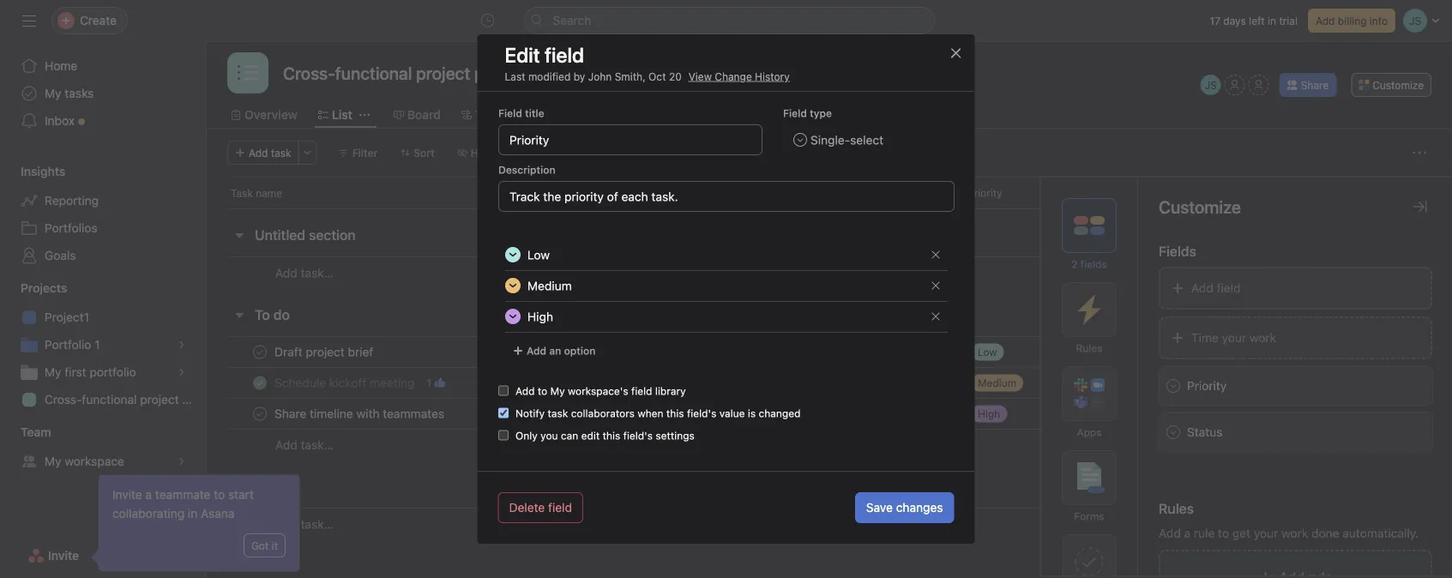 Task type: vqa. For each thing, say whether or not it's contained in the screenshot.
lkftoihjh link
no



Task type: describe. For each thing, give the bounding box(es) containing it.
portfolios
[[45, 221, 97, 235]]

save changes
[[866, 500, 943, 515]]

completed image for the share timeline with teammates text box
[[250, 404, 270, 424]]

1 row
[[207, 367, 1453, 399]]

invite button
[[16, 541, 90, 571]]

search button
[[524, 7, 936, 34]]

portfolio 1 link
[[10, 331, 196, 359]]

add inside header to do tree grid
[[275, 438, 298, 452]]

edit
[[581, 430, 599, 442]]

invite a teammate to start collaborating in asana tooltip
[[94, 475, 299, 571]]

my first portfolio link
[[10, 359, 196, 386]]

cross-functional project plan
[[45, 393, 206, 407]]

timeline
[[475, 108, 523, 122]]

forms
[[1074, 510, 1105, 523]]

Priority, Stage, Status… text field
[[498, 125, 762, 155]]

add task button
[[227, 141, 299, 165]]

20
[[669, 70, 682, 82]]

get
[[1233, 526, 1251, 541]]

modified
[[528, 70, 571, 82]]

field's for settings
[[623, 430, 653, 442]]

timeline link
[[462, 106, 523, 124]]

3 collapse task list for this section image from the top
[[233, 480, 246, 493]]

add billing info button
[[1308, 9, 1396, 33]]

collaborating
[[112, 507, 185, 521]]

a for invite
[[145, 488, 152, 502]]

edit field last modified by john smith, oct 20 view change history
[[505, 43, 790, 82]]

add task… inside header to do tree grid
[[275, 438, 334, 452]]

1 inside button
[[427, 377, 432, 389]]

1 inside projects element
[[95, 338, 100, 352]]

workspace
[[65, 454, 124, 468]]

board
[[407, 108, 441, 122]]

delete field
[[509, 500, 572, 515]]

field title
[[498, 107, 544, 119]]

Schedule kickoff meeting text field
[[271, 375, 420, 392]]

1 horizontal spatial your
[[1254, 526, 1279, 541]]

do
[[274, 307, 290, 323]]

project1 link
[[10, 304, 196, 331]]

home
[[45, 59, 77, 73]]

field for field title
[[498, 107, 522, 119]]

Draft project brief text field
[[271, 344, 379, 361]]

close details image
[[1414, 200, 1428, 214]]

fields
[[1081, 258, 1107, 270]]

add right the add to my workspace's field library option
[[515, 385, 534, 397]]

view change history link
[[689, 70, 790, 82]]

your inside time your work button
[[1222, 331, 1247, 345]]

hide sidebar image
[[22, 14, 36, 27]]

1 vertical spatial status
[[1187, 425, 1223, 439]]

time your work
[[1192, 331, 1277, 345]]

close image
[[949, 46, 963, 60]]

doing button
[[255, 471, 292, 502]]

settings
[[655, 430, 694, 442]]

changes
[[896, 500, 943, 515]]

Notify task collaborators when this field's value is changed checkbox
[[498, 408, 508, 418]]

cross-functional project plan link
[[10, 386, 206, 414]]

dashboard link
[[717, 106, 793, 124]]

Only you can edit this field's settings checkbox
[[498, 430, 508, 441]]

completed checkbox for the schedule kickoff meeting text field at the left bottom
[[250, 373, 270, 393]]

days
[[1224, 15, 1246, 27]]

untitled section button
[[255, 220, 356, 251]]

2 add task… row from the top
[[207, 429, 1453, 461]]

schedule kickoff meeting cell
[[207, 367, 757, 399]]

add down fields
[[1192, 281, 1214, 295]]

workspace's
[[568, 385, 628, 397]]

field for field type
[[783, 107, 807, 119]]

delete field button
[[498, 492, 583, 523]]

add left billing
[[1316, 15, 1335, 27]]

task
[[231, 187, 253, 199]]

only
[[515, 430, 537, 442]]

list
[[332, 108, 352, 122]]

add task… button for untitled section
[[275, 264, 334, 283]]

automatically.
[[1343, 526, 1419, 541]]

plan
[[182, 393, 206, 407]]

dashboard
[[731, 108, 793, 122]]

1 type an option name field from the top
[[520, 240, 924, 270]]

messages link
[[813, 106, 884, 124]]

completed checkbox for draft project brief text box
[[250, 342, 270, 362]]

type
[[810, 107, 832, 119]]

invite for invite
[[48, 549, 79, 563]]

0 vertical spatial in
[[1268, 15, 1277, 27]]

team
[[21, 425, 51, 439]]

this for edit
[[602, 430, 620, 442]]

project1
[[45, 310, 89, 324]]

2 type an option name field from the top
[[520, 271, 924, 300]]

1 vertical spatial customize
[[1159, 196, 1241, 217]]

by
[[574, 70, 585, 82]]

add down untitled
[[275, 266, 298, 280]]

cell for share timeline with teammates "cell"
[[858, 398, 961, 430]]

value
[[719, 408, 745, 420]]

fields
[[1159, 243, 1197, 260]]

when
[[637, 408, 663, 420]]

overview
[[245, 108, 298, 122]]

view
[[689, 70, 712, 82]]

last
[[505, 70, 526, 82]]

task… for doing
[[301, 517, 334, 532]]

work inside time your work button
[[1250, 331, 1277, 345]]

trial
[[1280, 15, 1298, 27]]

notify task collaborators when this field's value is changed
[[515, 408, 800, 420]]

add inside add task button
[[249, 147, 268, 159]]

messages
[[827, 108, 884, 122]]

asana
[[201, 507, 235, 521]]

draft project brief cell
[[207, 336, 757, 368]]

collapse task list for this section image for untitled
[[233, 228, 246, 242]]

portfolio
[[90, 365, 136, 379]]

0 vertical spatial to
[[537, 385, 547, 397]]

field for edit
[[545, 43, 584, 67]]

done
[[1312, 526, 1340, 541]]

field's for value
[[687, 408, 716, 420]]

2 fields
[[1072, 258, 1107, 270]]

collapse task list for this section image for to
[[233, 308, 246, 322]]

save
[[866, 500, 893, 515]]

team button
[[0, 424, 51, 441]]

1 horizontal spatial priority
[[1187, 379, 1227, 393]]

info
[[1370, 15, 1388, 27]]



Task type: locate. For each thing, give the bounding box(es) containing it.
1 horizontal spatial customize
[[1373, 79, 1424, 91]]

share timeline with teammates cell
[[207, 398, 757, 430]]

1 horizontal spatial field's
[[687, 408, 716, 420]]

1 vertical spatial this
[[602, 430, 620, 442]]

1 vertical spatial invite
[[48, 549, 79, 563]]

3 add task… from the top
[[275, 517, 334, 532]]

2 add task… from the top
[[275, 438, 334, 452]]

1 horizontal spatial invite
[[112, 488, 142, 502]]

3 add task… row from the top
[[207, 508, 1453, 541]]

notify
[[515, 408, 545, 420]]

portfolios link
[[10, 214, 196, 242]]

add task… row for doing
[[207, 508, 1453, 541]]

1 horizontal spatial status
[[1187, 425, 1223, 439]]

my for my workspace
[[45, 454, 61, 468]]

portfolio 1
[[45, 338, 100, 352]]

task down the overview
[[271, 147, 291, 159]]

portfolio
[[45, 338, 91, 352]]

2 vertical spatial completed checkbox
[[250, 404, 270, 424]]

add task… for doing
[[275, 517, 334, 532]]

3 completed checkbox from the top
[[250, 404, 270, 424]]

completed image
[[250, 342, 270, 362], [250, 404, 270, 424]]

my
[[45, 86, 61, 100], [45, 365, 61, 379], [550, 385, 565, 397], [45, 454, 61, 468]]

2 vertical spatial type an option name field
[[520, 302, 924, 331]]

0 vertical spatial add task… row
[[207, 257, 1453, 289]]

global element
[[0, 42, 206, 145]]

priority inside row
[[968, 187, 1003, 199]]

cross-
[[45, 393, 82, 407]]

field left title
[[498, 107, 522, 119]]

0 vertical spatial a
[[145, 488, 152, 502]]

1 vertical spatial add task… row
[[207, 429, 1453, 461]]

customize button
[[1352, 73, 1432, 97]]

1 remove option image from the top
[[930, 250, 941, 260]]

insights element
[[0, 156, 206, 273]]

1 vertical spatial completed image
[[250, 404, 270, 424]]

add task… down untitled section
[[275, 266, 334, 280]]

this up settings
[[666, 408, 684, 420]]

add down overview link
[[249, 147, 268, 159]]

1 add task… row from the top
[[207, 257, 1453, 289]]

1 vertical spatial in
[[188, 507, 198, 521]]

add task… button up it
[[275, 515, 334, 534]]

1 vertical spatial completed checkbox
[[250, 373, 270, 393]]

0 horizontal spatial customize
[[1159, 196, 1241, 217]]

0 horizontal spatial rules
[[1076, 342, 1103, 354]]

0 vertical spatial your
[[1222, 331, 1247, 345]]

1 vertical spatial field's
[[623, 430, 653, 442]]

0 vertical spatial task
[[271, 147, 291, 159]]

add task… for untitled section
[[275, 266, 334, 280]]

rules up apps
[[1076, 342, 1103, 354]]

0 vertical spatial add task… button
[[275, 264, 334, 283]]

row
[[207, 177, 1453, 208], [227, 208, 1432, 209], [207, 336, 1453, 368], [207, 398, 1453, 430]]

0 vertical spatial task…
[[301, 266, 334, 280]]

1 vertical spatial rules
[[1159, 501, 1194, 517]]

1 vertical spatial 1
[[427, 377, 432, 389]]

17
[[1210, 15, 1221, 27]]

completed image inside share timeline with teammates "cell"
[[250, 404, 270, 424]]

my inside "link"
[[45, 86, 61, 100]]

smith,
[[615, 70, 646, 82]]

my down team
[[45, 454, 61, 468]]

2 horizontal spatial to
[[1218, 526, 1230, 541]]

in
[[1268, 15, 1277, 27], [188, 507, 198, 521]]

add task
[[249, 147, 291, 159]]

collaborators
[[571, 408, 634, 420]]

customize inside dropdown button
[[1373, 79, 1424, 91]]

1 vertical spatial work
[[1282, 526, 1309, 541]]

reporting
[[45, 193, 99, 208]]

add task… button for doing
[[275, 515, 334, 534]]

doing
[[255, 478, 292, 495]]

add task… button up doing button
[[275, 436, 334, 455]]

priority
[[968, 187, 1003, 199], [1187, 379, 1227, 393]]

2 vertical spatial to
[[1218, 526, 1230, 541]]

0 vertical spatial this
[[666, 408, 684, 420]]

this for when
[[666, 408, 684, 420]]

first
[[65, 365, 86, 379]]

1 vertical spatial to
[[214, 488, 225, 502]]

to
[[255, 307, 270, 323]]

completed checkbox inside share timeline with teammates "cell"
[[250, 404, 270, 424]]

completed checkbox right plan
[[250, 373, 270, 393]]

0 vertical spatial field's
[[687, 408, 716, 420]]

0 vertical spatial 1
[[95, 338, 100, 352]]

1 vertical spatial a
[[1184, 526, 1191, 541]]

invite a teammate to start collaborating in asana got it
[[112, 488, 278, 552]]

projects element
[[0, 273, 206, 417]]

history
[[755, 70, 790, 82]]

status
[[1070, 187, 1101, 199], [1187, 425, 1223, 439]]

add task…
[[275, 266, 334, 280], [275, 438, 334, 452], [275, 517, 334, 532]]

field inside edit field last modified by john smith, oct 20 view change history
[[545, 43, 584, 67]]

0 vertical spatial customize
[[1373, 79, 1424, 91]]

in right the left
[[1268, 15, 1277, 27]]

Completed checkbox
[[250, 342, 270, 362], [250, 373, 270, 393], [250, 404, 270, 424]]

my inside the teams element
[[45, 454, 61, 468]]

add left an
[[526, 345, 546, 357]]

my for my tasks
[[45, 86, 61, 100]]

1 vertical spatial your
[[1254, 526, 1279, 541]]

list link
[[318, 106, 352, 124]]

your right "get"
[[1254, 526, 1279, 541]]

field inside button
[[1217, 281, 1241, 295]]

collapse task list for this section image left doing button
[[233, 480, 246, 493]]

untitled section
[[255, 227, 356, 243]]

my left first
[[45, 365, 61, 379]]

edit
[[505, 43, 540, 67]]

time your work button
[[1159, 317, 1433, 359]]

inbox
[[45, 114, 75, 128]]

1 horizontal spatial field
[[783, 107, 807, 119]]

1 down project1 link on the left of the page
[[95, 338, 100, 352]]

completed image
[[250, 373, 270, 393]]

to left "get"
[[1218, 526, 1230, 541]]

to
[[537, 385, 547, 397], [214, 488, 225, 502], [1218, 526, 1230, 541]]

my down an
[[550, 385, 565, 397]]

add task… up doing button
[[275, 438, 334, 452]]

this right edit
[[602, 430, 620, 442]]

cell
[[756, 336, 859, 368], [858, 336, 961, 368], [756, 367, 859, 399], [858, 367, 961, 399], [858, 398, 961, 430]]

task… for untitled section
[[301, 266, 334, 280]]

Add to My workspace's field library checkbox
[[498, 386, 508, 396]]

2 add task… button from the top
[[275, 436, 334, 455]]

task…
[[301, 266, 334, 280], [301, 438, 334, 452], [301, 517, 334, 532]]

2 collapse task list for this section image from the top
[[233, 308, 246, 322]]

0 horizontal spatial task
[[271, 147, 291, 159]]

add field
[[1192, 281, 1241, 295]]

tasks
[[65, 86, 94, 100]]

1 task… from the top
[[301, 266, 334, 280]]

select
[[850, 133, 883, 147]]

3 add task… button from the top
[[275, 515, 334, 534]]

customize
[[1373, 79, 1424, 91], [1159, 196, 1241, 217]]

2 vertical spatial add task…
[[275, 517, 334, 532]]

completed image inside draft project brief cell
[[250, 342, 270, 362]]

0 vertical spatial priority
[[968, 187, 1003, 199]]

1 vertical spatial type an option name field
[[520, 271, 924, 300]]

Share timeline with teammates text field
[[271, 405, 450, 423]]

2 completed image from the top
[[250, 404, 270, 424]]

1 vertical spatial remove option image
[[930, 281, 941, 291]]

to for invite a teammate to start collaborating in asana got it
[[214, 488, 225, 502]]

completed image down completed icon
[[250, 404, 270, 424]]

collapse task list for this section image
[[233, 559, 246, 573]]

0 horizontal spatial this
[[602, 430, 620, 442]]

a for add
[[1184, 526, 1191, 541]]

to for add a rule to get your work done automatically.
[[1218, 526, 1230, 541]]

1 field from the left
[[498, 107, 522, 119]]

add
[[1316, 15, 1335, 27], [249, 147, 268, 159], [275, 266, 298, 280], [1192, 281, 1214, 295], [526, 345, 546, 357], [515, 385, 534, 397], [275, 438, 298, 452], [275, 517, 298, 532], [1159, 526, 1181, 541]]

completed image for draft project brief text box
[[250, 342, 270, 362]]

field left type
[[783, 107, 807, 119]]

2 vertical spatial task…
[[301, 517, 334, 532]]

my for my first portfolio
[[45, 365, 61, 379]]

2 vertical spatial collapse task list for this section image
[[233, 480, 246, 493]]

1 completed image from the top
[[250, 342, 270, 362]]

to up notify
[[537, 385, 547, 397]]

got it button
[[244, 534, 286, 558]]

0 horizontal spatial priority
[[968, 187, 1003, 199]]

to inside the invite a teammate to start collaborating in asana got it
[[214, 488, 225, 502]]

17 days left in trial
[[1210, 15, 1298, 27]]

0 vertical spatial remove option image
[[930, 250, 941, 260]]

add task… row
[[207, 257, 1453, 289], [207, 429, 1453, 461], [207, 508, 1453, 541]]

0 vertical spatial status
[[1070, 187, 1101, 199]]

field's left value
[[687, 408, 716, 420]]

completed checkbox inside draft project brief cell
[[250, 342, 270, 362]]

a up collaborating
[[145, 488, 152, 502]]

1 collapse task list for this section image from the top
[[233, 228, 246, 242]]

1 vertical spatial collapse task list for this section image
[[233, 308, 246, 322]]

None text field
[[498, 181, 954, 212]]

add task… row for untitled section
[[207, 257, 1453, 289]]

task inside button
[[271, 147, 291, 159]]

field right delete
[[548, 500, 572, 515]]

only you can edit this field's settings
[[515, 430, 694, 442]]

done
[[255, 558, 288, 574]]

board link
[[394, 106, 441, 124]]

to do button
[[255, 299, 290, 330]]

add task… button
[[275, 264, 334, 283], [275, 436, 334, 455], [275, 515, 334, 534]]

field
[[545, 43, 584, 67], [1217, 281, 1241, 295], [631, 385, 652, 397], [548, 500, 572, 515]]

0 vertical spatial work
[[1250, 331, 1277, 345]]

a
[[145, 488, 152, 502], [1184, 526, 1191, 541]]

0 horizontal spatial field
[[498, 107, 522, 119]]

None text field
[[279, 57, 512, 88]]

0 horizontal spatial to
[[214, 488, 225, 502]]

1 vertical spatial priority
[[1187, 379, 1227, 393]]

task for notify
[[547, 408, 568, 420]]

1 horizontal spatial a
[[1184, 526, 1191, 541]]

teams element
[[0, 417, 206, 479]]

work
[[1250, 331, 1277, 345], [1282, 526, 1309, 541]]

teammate
[[155, 488, 211, 502]]

1 vertical spatial add task…
[[275, 438, 334, 452]]

status inside row
[[1070, 187, 1101, 199]]

1 vertical spatial add task… button
[[275, 436, 334, 455]]

rules
[[1076, 342, 1103, 354], [1159, 501, 1194, 517]]

3 task… from the top
[[301, 517, 334, 532]]

an
[[549, 345, 561, 357]]

0 vertical spatial completed checkbox
[[250, 342, 270, 362]]

2 field from the left
[[783, 107, 807, 119]]

share button
[[1280, 73, 1337, 97]]

1 horizontal spatial rules
[[1159, 501, 1194, 517]]

a inside the invite a teammate to start collaborating in asana got it
[[145, 488, 152, 502]]

add to starred image
[[544, 66, 558, 80]]

list image
[[238, 63, 258, 83]]

invite for invite a teammate to start collaborating in asana got it
[[112, 488, 142, 502]]

rule
[[1194, 526, 1215, 541]]

3 type an option name field from the top
[[520, 302, 924, 331]]

1 horizontal spatial in
[[1268, 15, 1277, 27]]

1 horizontal spatial to
[[537, 385, 547, 397]]

my first portfolio
[[45, 365, 136, 379]]

1 up share timeline with teammates "cell"
[[427, 377, 432, 389]]

add an option
[[526, 345, 595, 357]]

your right time
[[1222, 331, 1247, 345]]

add a rule to get your work done automatically.
[[1159, 526, 1419, 541]]

0 vertical spatial add task…
[[275, 266, 334, 280]]

to up asana
[[214, 488, 225, 502]]

change
[[715, 70, 752, 82]]

task… inside header to do tree grid
[[301, 438, 334, 452]]

work right time
[[1250, 331, 1277, 345]]

js
[[1205, 79, 1217, 91]]

0 horizontal spatial work
[[1250, 331, 1277, 345]]

js button
[[1201, 75, 1221, 95]]

in inside the invite a teammate to start collaborating in asana got it
[[188, 507, 198, 521]]

1
[[95, 338, 100, 352], [427, 377, 432, 389]]

1 horizontal spatial this
[[666, 408, 684, 420]]

0 vertical spatial collapse task list for this section image
[[233, 228, 246, 242]]

your
[[1222, 331, 1247, 345], [1254, 526, 1279, 541]]

my left the tasks
[[45, 86, 61, 100]]

time
[[1192, 331, 1219, 345]]

insights button
[[0, 163, 66, 180]]

add billing info
[[1316, 15, 1388, 27]]

title
[[525, 107, 544, 119]]

task up "you"
[[547, 408, 568, 420]]

0 vertical spatial type an option name field
[[520, 240, 924, 270]]

you
[[540, 430, 558, 442]]

field up when in the left bottom of the page
[[631, 385, 652, 397]]

my workspace link
[[10, 448, 196, 475]]

completed checkbox for the share timeline with teammates text box
[[250, 404, 270, 424]]

1 add task… button from the top
[[275, 264, 334, 283]]

rules up rule on the right
[[1159, 501, 1194, 517]]

row containing task name
[[207, 177, 1453, 208]]

search list box
[[524, 7, 936, 34]]

2 vertical spatial add task… row
[[207, 508, 1453, 541]]

customize down info
[[1373, 79, 1424, 91]]

field up modified
[[545, 43, 584, 67]]

1 vertical spatial task
[[547, 408, 568, 420]]

can
[[561, 430, 578, 442]]

invite inside the invite a teammate to start collaborating in asana got it
[[112, 488, 142, 502]]

2 remove option image from the top
[[930, 281, 941, 291]]

collapse task list for this section image left untitled
[[233, 228, 246, 242]]

1 horizontal spatial task
[[547, 408, 568, 420]]

2
[[1072, 258, 1078, 270]]

left
[[1249, 15, 1265, 27]]

collapse task list for this section image
[[233, 228, 246, 242], [233, 308, 246, 322], [233, 480, 246, 493]]

collapse task list for this section image left to
[[233, 308, 246, 322]]

0 vertical spatial rules
[[1076, 342, 1103, 354]]

share
[[1301, 79, 1329, 91]]

john
[[588, 70, 612, 82]]

add up it
[[275, 517, 298, 532]]

field for add
[[1217, 281, 1241, 295]]

2 completed checkbox from the top
[[250, 373, 270, 393]]

2 vertical spatial add task… button
[[275, 515, 334, 534]]

description
[[498, 164, 555, 176]]

completed checkbox down completed icon
[[250, 404, 270, 424]]

1 completed checkbox from the top
[[250, 342, 270, 362]]

overview link
[[231, 106, 298, 124]]

0 horizontal spatial status
[[1070, 187, 1101, 199]]

0 horizontal spatial your
[[1222, 331, 1247, 345]]

invite
[[112, 488, 142, 502], [48, 549, 79, 563]]

completed checkbox up completed icon
[[250, 342, 270, 362]]

goals link
[[10, 242, 196, 269]]

remove option image
[[930, 312, 941, 322]]

goals
[[45, 248, 76, 263]]

add left rule on the right
[[1159, 526, 1181, 541]]

0 horizontal spatial in
[[188, 507, 198, 521]]

field up time your work
[[1217, 281, 1241, 295]]

0 vertical spatial invite
[[112, 488, 142, 502]]

1 vertical spatial task…
[[301, 438, 334, 452]]

invite inside button
[[48, 549, 79, 563]]

got
[[251, 540, 269, 552]]

add task… up it
[[275, 517, 334, 532]]

completed checkbox inside schedule kickoff meeting cell
[[250, 373, 270, 393]]

header to do tree grid
[[207, 336, 1453, 461]]

work left the done
[[1282, 526, 1309, 541]]

1 horizontal spatial 1
[[427, 377, 432, 389]]

field for delete
[[548, 500, 572, 515]]

single-
[[810, 133, 850, 147]]

Type an option name field
[[520, 240, 924, 270], [520, 271, 924, 300], [520, 302, 924, 331]]

in down teammate
[[188, 507, 198, 521]]

delete
[[509, 500, 545, 515]]

0 horizontal spatial invite
[[48, 549, 79, 563]]

1 button
[[423, 375, 449, 392]]

2 task… from the top
[[301, 438, 334, 452]]

cell for draft project brief cell
[[756, 336, 859, 368]]

1 add task… from the top
[[275, 266, 334, 280]]

customize up fields
[[1159, 196, 1241, 217]]

single-select
[[810, 133, 883, 147]]

field inside button
[[548, 500, 572, 515]]

name
[[256, 187, 282, 199]]

field's down when in the left bottom of the page
[[623, 430, 653, 442]]

1 horizontal spatial work
[[1282, 526, 1309, 541]]

billing
[[1338, 15, 1367, 27]]

add up doing button
[[275, 438, 298, 452]]

cell for schedule kickoff meeting cell
[[756, 367, 859, 399]]

remove option image
[[930, 250, 941, 260], [930, 281, 941, 291]]

0 horizontal spatial a
[[145, 488, 152, 502]]

a left rule on the right
[[1184, 526, 1191, 541]]

0 horizontal spatial field's
[[623, 430, 653, 442]]

add task… button down untitled section
[[275, 264, 334, 283]]

my inside projects element
[[45, 365, 61, 379]]

task for add
[[271, 147, 291, 159]]

completed image up completed icon
[[250, 342, 270, 362]]

0 vertical spatial completed image
[[250, 342, 270, 362]]

0 horizontal spatial 1
[[95, 338, 100, 352]]



